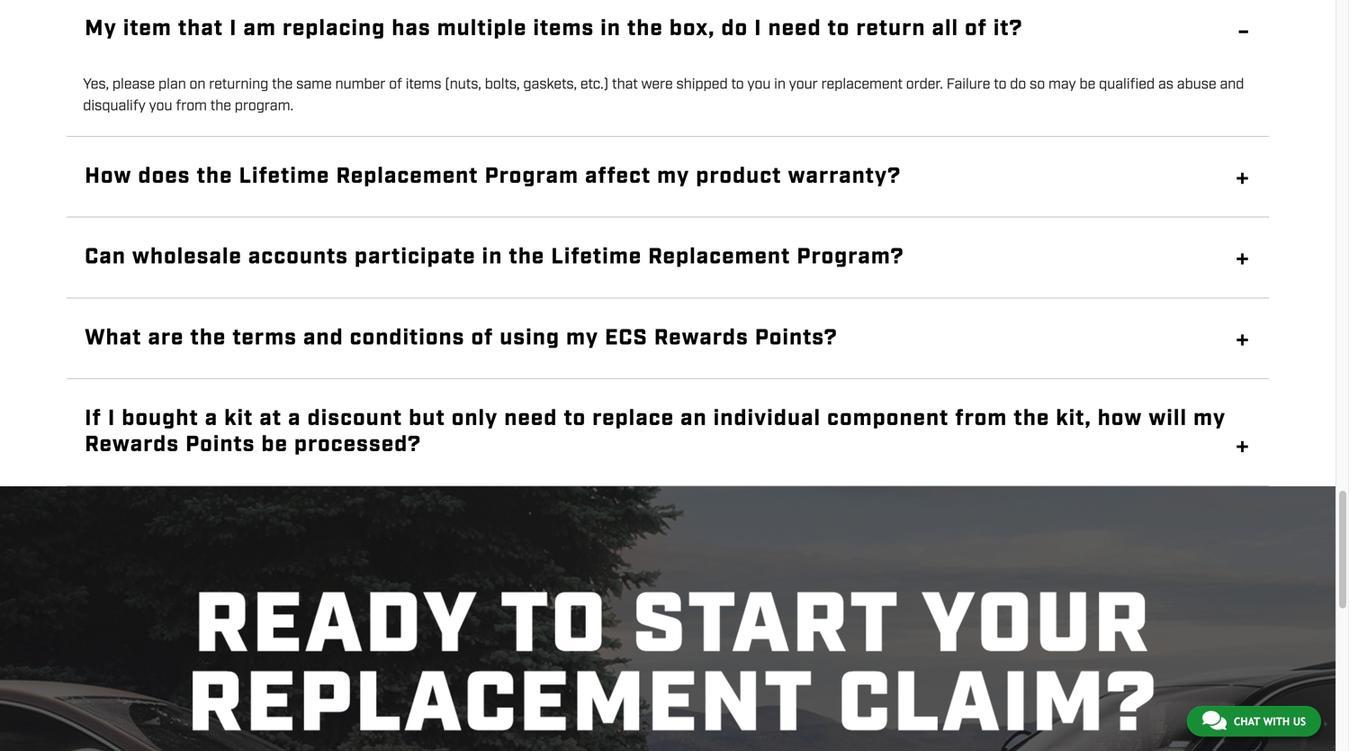 Task type: vqa. For each thing, say whether or not it's contained in the screenshot.
the topmost "and"
yes



Task type: describe. For each thing, give the bounding box(es) containing it.
may
[[1049, 75, 1077, 94]]

do inside yes, please plan on returning the same number of items (nuts, bolts, gaskets, etc.) that were shipped to you in your replacement order. failure to do so may be qualified as abuse and disqualify you from the program.
[[1011, 75, 1027, 94]]

the up program.
[[272, 75, 293, 94]]

(nuts,
[[445, 75, 482, 94]]

what are the terms and conditions of using my ecs rewards points?
[[85, 324, 838, 352]]

program.
[[235, 97, 294, 116]]

be inside if i bought a kit at a discount but only need to replace an individual component from the kit, how will my rewards points be processed?
[[262, 430, 288, 459]]

how
[[1098, 404, 1143, 433]]

number
[[335, 75, 386, 94]]

warranty?
[[788, 162, 902, 191]]

accounts
[[248, 243, 349, 272]]

1 horizontal spatial i
[[230, 14, 237, 43]]

to inside if i bought a kit at a discount but only need to replace an individual component from the kit, how will my rewards points be processed?
[[564, 404, 586, 433]]

gaskets,
[[524, 75, 577, 94]]

terms
[[233, 324, 297, 352]]

program
[[485, 162, 579, 191]]

in inside yes, please plan on returning the same number of items (nuts, bolts, gaskets, etc.) that were shipped to you in your replacement order. failure to do so may be qualified as abuse and disqualify you from the program.
[[775, 75, 786, 94]]

what
[[85, 324, 142, 352]]

an
[[681, 404, 708, 433]]

1 vertical spatial you
[[149, 97, 172, 116]]

0 vertical spatial that
[[178, 14, 223, 43]]

1 vertical spatial my
[[566, 324, 599, 352]]

replacing
[[283, 14, 386, 43]]

the up using at the left of the page
[[509, 243, 545, 272]]

chat with us link
[[1188, 706, 1322, 737]]

us
[[1294, 715, 1307, 728]]

yes,
[[83, 75, 109, 94]]

if
[[85, 404, 102, 433]]

disqualify
[[83, 97, 146, 116]]

1 horizontal spatial items
[[534, 14, 595, 43]]

from inside if i bought a kit at a discount but only need to replace an individual component from the kit, how will my rewards points be processed?
[[956, 404, 1008, 433]]

component
[[828, 404, 950, 433]]

1 horizontal spatial my
[[658, 162, 690, 191]]

processed?
[[294, 430, 422, 459]]

same
[[296, 75, 332, 94]]

return
[[857, 14, 926, 43]]

from inside yes, please plan on returning the same number of items (nuts, bolts, gaskets, etc.) that were shipped to you in your replacement order. failure to do so may be qualified as abuse and disqualify you from the program.
[[176, 97, 207, 116]]

using
[[500, 324, 560, 352]]

am
[[244, 14, 276, 43]]

the inside if i bought a kit at a discount but only need to replace an individual component from the kit, how will my rewards points be processed?
[[1014, 404, 1050, 433]]

my item that i am replacing has multiple items in the box, do i need to return all of it?
[[85, 14, 1023, 43]]

claim image
[[0, 486, 1336, 751]]

box,
[[670, 14, 715, 43]]

0 vertical spatial lifetime
[[239, 162, 330, 191]]

how
[[85, 162, 132, 191]]

replacement
[[822, 75, 903, 94]]

how does the lifetime replacement program affect my product warranty?
[[85, 162, 902, 191]]

etc.)
[[581, 75, 609, 94]]

to left return
[[828, 14, 851, 43]]

of inside yes, please plan on returning the same number of items (nuts, bolts, gaskets, etc.) that were shipped to you in your replacement order. failure to do so may be qualified as abuse and disqualify you from the program.
[[389, 75, 402, 94]]

discount
[[308, 404, 403, 433]]

multiple
[[437, 14, 527, 43]]

please
[[112, 75, 155, 94]]

does
[[138, 162, 191, 191]]

2 vertical spatial of
[[471, 324, 494, 352]]

wholesale
[[132, 243, 242, 272]]

the down returning
[[211, 97, 231, 116]]

as
[[1159, 75, 1174, 94]]

need inside if i bought a kit at a discount but only need to replace an individual component from the kit, how will my rewards points be processed?
[[505, 404, 558, 433]]

1 horizontal spatial replacement
[[649, 243, 791, 272]]

2 horizontal spatial of
[[965, 14, 988, 43]]

1 horizontal spatial rewards
[[655, 324, 749, 352]]

abuse
[[1178, 75, 1217, 94]]

comments image
[[1203, 710, 1227, 731]]

bought
[[122, 404, 199, 433]]

1 horizontal spatial need
[[769, 14, 822, 43]]

2 a from the left
[[288, 404, 301, 433]]

can wholesale accounts participate in the lifetime replacement program?
[[85, 243, 905, 272]]

conditions
[[350, 324, 465, 352]]

chat with us
[[1234, 715, 1307, 728]]

0 horizontal spatial in
[[482, 243, 503, 272]]

my
[[85, 14, 117, 43]]



Task type: locate. For each thing, give the bounding box(es) containing it.
0 vertical spatial my
[[658, 162, 690, 191]]

lifetime down affect
[[551, 243, 642, 272]]

so
[[1030, 75, 1046, 94]]

1 horizontal spatial from
[[956, 404, 1008, 433]]

that inside yes, please plan on returning the same number of items (nuts, bolts, gaskets, etc.) that were shipped to you in your replacement order. failure to do so may be qualified as abuse and disqualify you from the program.
[[612, 75, 638, 94]]

items up gaskets,
[[534, 14, 595, 43]]

the right the does
[[197, 162, 233, 191]]

rewards
[[655, 324, 749, 352], [85, 430, 179, 459]]

0 vertical spatial you
[[748, 75, 771, 94]]

my left ecs
[[566, 324, 599, 352]]

that
[[178, 14, 223, 43], [612, 75, 638, 94]]

0 vertical spatial items
[[534, 14, 595, 43]]

can
[[85, 243, 126, 272]]

0 vertical spatial rewards
[[655, 324, 749, 352]]

0 vertical spatial in
[[601, 14, 621, 43]]

the
[[628, 14, 664, 43], [272, 75, 293, 94], [211, 97, 231, 116], [197, 162, 233, 191], [509, 243, 545, 272], [190, 324, 226, 352], [1014, 404, 1050, 433]]

were
[[642, 75, 673, 94]]

replacement up the participate
[[336, 162, 479, 191]]

the right are
[[190, 324, 226, 352]]

at
[[260, 404, 282, 433]]

on
[[190, 75, 206, 94]]

0 horizontal spatial from
[[176, 97, 207, 116]]

0 vertical spatial and
[[1221, 75, 1245, 94]]

yes, please plan on returning the same number of items (nuts, bolts, gaskets, etc.) that were shipped to you in your replacement order. failure to do so may be qualified as abuse and disqualify you from the program.
[[83, 75, 1245, 116]]

1 horizontal spatial in
[[601, 14, 621, 43]]

a
[[205, 404, 218, 433], [288, 404, 301, 433]]

participate
[[355, 243, 476, 272]]

1 horizontal spatial be
[[1080, 75, 1096, 94]]

2 vertical spatial my
[[1194, 404, 1227, 433]]

1 vertical spatial and
[[303, 324, 344, 352]]

to right failure
[[994, 75, 1007, 94]]

a left kit
[[205, 404, 218, 433]]

be right may on the right of page
[[1080, 75, 1096, 94]]

of
[[965, 14, 988, 43], [389, 75, 402, 94], [471, 324, 494, 352]]

only
[[452, 404, 498, 433]]

in right the participate
[[482, 243, 503, 272]]

1 vertical spatial rewards
[[85, 430, 179, 459]]

1 horizontal spatial do
[[1011, 75, 1027, 94]]

of left using at the left of the page
[[471, 324, 494, 352]]

a right at
[[288, 404, 301, 433]]

you left your
[[748, 75, 771, 94]]

and
[[1221, 75, 1245, 94], [303, 324, 344, 352]]

and right the terms
[[303, 324, 344, 352]]

1 a from the left
[[205, 404, 218, 433]]

kit
[[224, 404, 253, 433]]

rewards inside if i bought a kit at a discount but only need to replace an individual component from the kit, how will my rewards points be processed?
[[85, 430, 179, 459]]

lifetime
[[239, 162, 330, 191], [551, 243, 642, 272]]

of right number
[[389, 75, 402, 94]]

will
[[1149, 404, 1188, 433]]

it?
[[994, 14, 1023, 43]]

and right abuse
[[1221, 75, 1245, 94]]

and inside yes, please plan on returning the same number of items (nuts, bolts, gaskets, etc.) that were shipped to you in your replacement order. failure to do so may be qualified as abuse and disqualify you from the program.
[[1221, 75, 1245, 94]]

has
[[392, 14, 431, 43]]

qualified
[[1100, 75, 1155, 94]]

need up your
[[769, 14, 822, 43]]

0 horizontal spatial of
[[389, 75, 402, 94]]

kit,
[[1057, 404, 1092, 433]]

items
[[534, 14, 595, 43], [406, 75, 442, 94]]

2 horizontal spatial my
[[1194, 404, 1227, 433]]

the left box,
[[628, 14, 664, 43]]

you
[[748, 75, 771, 94], [149, 97, 172, 116]]

0 horizontal spatial and
[[303, 324, 344, 352]]

my right 'will'
[[1194, 404, 1227, 433]]

do
[[722, 14, 749, 43], [1011, 75, 1027, 94]]

my inside if i bought a kit at a discount but only need to replace an individual component from the kit, how will my rewards points be processed?
[[1194, 404, 1227, 433]]

0 horizontal spatial that
[[178, 14, 223, 43]]

the left kit,
[[1014, 404, 1050, 433]]

that right etc.)
[[612, 75, 638, 94]]

i inside if i bought a kit at a discount but only need to replace an individual component from the kit, how will my rewards points be processed?
[[108, 404, 116, 433]]

be inside yes, please plan on returning the same number of items (nuts, bolts, gaskets, etc.) that were shipped to you in your replacement order. failure to do so may be qualified as abuse and disqualify you from the program.
[[1080, 75, 1096, 94]]

items left (nuts,
[[406, 75, 442, 94]]

product
[[696, 162, 782, 191]]

need
[[769, 14, 822, 43], [505, 404, 558, 433]]

individual
[[714, 404, 821, 433]]

to
[[828, 14, 851, 43], [732, 75, 744, 94], [994, 75, 1007, 94], [564, 404, 586, 433]]

but
[[409, 404, 446, 433]]

1 vertical spatial replacement
[[649, 243, 791, 272]]

your
[[790, 75, 818, 94]]

0 horizontal spatial items
[[406, 75, 442, 94]]

with
[[1264, 715, 1291, 728]]

be right kit
[[262, 430, 288, 459]]

do right box,
[[722, 14, 749, 43]]

lifetime down program.
[[239, 162, 330, 191]]

0 vertical spatial need
[[769, 14, 822, 43]]

rewards right ecs
[[655, 324, 749, 352]]

replacement
[[336, 162, 479, 191], [649, 243, 791, 272]]

1 horizontal spatial you
[[748, 75, 771, 94]]

1 horizontal spatial of
[[471, 324, 494, 352]]

1 vertical spatial from
[[956, 404, 1008, 433]]

to right shipped
[[732, 75, 744, 94]]

0 horizontal spatial lifetime
[[239, 162, 330, 191]]

0 horizontal spatial rewards
[[85, 430, 179, 459]]

1 vertical spatial be
[[262, 430, 288, 459]]

replacement down product
[[649, 243, 791, 272]]

to left replace
[[564, 404, 586, 433]]

1 horizontal spatial that
[[612, 75, 638, 94]]

affect
[[585, 162, 651, 191]]

i
[[230, 14, 237, 43], [755, 14, 762, 43], [108, 404, 116, 433]]

0 vertical spatial from
[[176, 97, 207, 116]]

returning
[[209, 75, 269, 94]]

ecs
[[605, 324, 648, 352]]

0 vertical spatial be
[[1080, 75, 1096, 94]]

0 horizontal spatial my
[[566, 324, 599, 352]]

items inside yes, please plan on returning the same number of items (nuts, bolts, gaskets, etc.) that were shipped to you in your replacement order. failure to do so may be qualified as abuse and disqualify you from the program.
[[406, 75, 442, 94]]

0 horizontal spatial replacement
[[336, 162, 479, 191]]

0 vertical spatial do
[[722, 14, 749, 43]]

0 horizontal spatial i
[[108, 404, 116, 433]]

shipped
[[677, 75, 728, 94]]

i left am
[[230, 14, 237, 43]]

from
[[176, 97, 207, 116], [956, 404, 1008, 433]]

2 horizontal spatial i
[[755, 14, 762, 43]]

1 vertical spatial in
[[775, 75, 786, 94]]

in up etc.)
[[601, 14, 621, 43]]

0 horizontal spatial need
[[505, 404, 558, 433]]

1 horizontal spatial a
[[288, 404, 301, 433]]

in left your
[[775, 75, 786, 94]]

1 vertical spatial do
[[1011, 75, 1027, 94]]

replace
[[593, 404, 675, 433]]

points
[[186, 430, 255, 459]]

i right box,
[[755, 14, 762, 43]]

if i bought a kit at a discount but only need to replace an individual component from the kit, how will my rewards points be processed?
[[85, 404, 1227, 459]]

0 horizontal spatial be
[[262, 430, 288, 459]]

my right affect
[[658, 162, 690, 191]]

item
[[123, 14, 172, 43]]

1 horizontal spatial lifetime
[[551, 243, 642, 272]]

you down plan on the left of the page
[[149, 97, 172, 116]]

my
[[658, 162, 690, 191], [566, 324, 599, 352], [1194, 404, 1227, 433]]

1 horizontal spatial and
[[1221, 75, 1245, 94]]

of right all
[[965, 14, 988, 43]]

2 vertical spatial in
[[482, 243, 503, 272]]

that right item at the left top of page
[[178, 14, 223, 43]]

i right if
[[108, 404, 116, 433]]

be
[[1080, 75, 1096, 94], [262, 430, 288, 459]]

rewards left points at the bottom left of page
[[85, 430, 179, 459]]

need right only
[[505, 404, 558, 433]]

failure
[[947, 75, 991, 94]]

2 horizontal spatial in
[[775, 75, 786, 94]]

1 vertical spatial that
[[612, 75, 638, 94]]

order.
[[907, 75, 944, 94]]

plan
[[158, 75, 186, 94]]

0 vertical spatial replacement
[[336, 162, 479, 191]]

all
[[933, 14, 959, 43]]

0 horizontal spatial do
[[722, 14, 749, 43]]

1 vertical spatial need
[[505, 404, 558, 433]]

in
[[601, 14, 621, 43], [775, 75, 786, 94], [482, 243, 503, 272]]

bolts,
[[485, 75, 520, 94]]

are
[[148, 324, 184, 352]]

points?
[[755, 324, 838, 352]]

0 horizontal spatial you
[[149, 97, 172, 116]]

do left so
[[1011, 75, 1027, 94]]

1 vertical spatial of
[[389, 75, 402, 94]]

chat
[[1234, 715, 1261, 728]]

program?
[[797, 243, 905, 272]]

1 vertical spatial items
[[406, 75, 442, 94]]

1 vertical spatial lifetime
[[551, 243, 642, 272]]

0 vertical spatial of
[[965, 14, 988, 43]]

0 horizontal spatial a
[[205, 404, 218, 433]]



